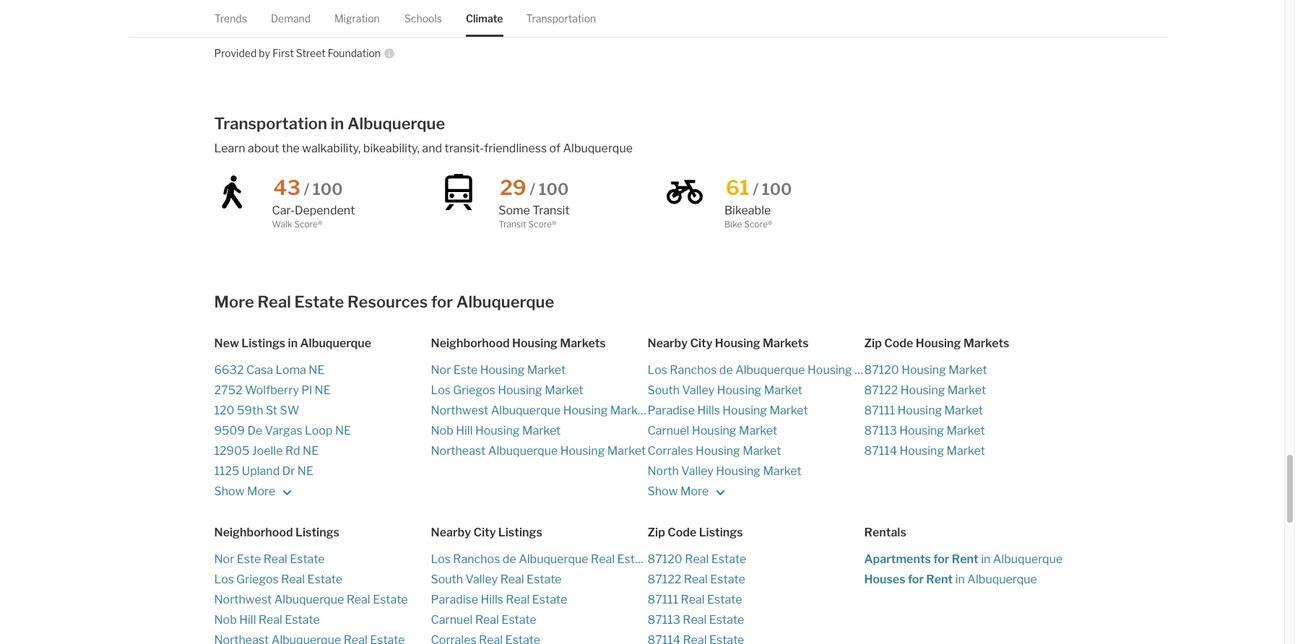 Task type: vqa. For each thing, say whether or not it's contained in the screenshot.


Task type: locate. For each thing, give the bounding box(es) containing it.
new listings in albuquerque
[[214, 337, 372, 351]]

0 vertical spatial hills
[[698, 404, 721, 418]]

0 vertical spatial nor
[[431, 364, 451, 377]]

housing
[[512, 337, 558, 351], [715, 337, 761, 351], [916, 337, 962, 351], [480, 364, 525, 377], [808, 364, 853, 377], [902, 364, 947, 377], [498, 384, 543, 398], [717, 384, 762, 398], [901, 384, 946, 398], [564, 404, 608, 418], [723, 404, 768, 418], [898, 404, 943, 418], [476, 424, 520, 438], [692, 424, 737, 438], [900, 424, 945, 438], [561, 445, 605, 458], [696, 445, 741, 458], [900, 445, 945, 458], [717, 465, 761, 479]]

transportation
[[526, 12, 596, 25], [214, 114, 327, 133]]

neighborhood housing markets heading
[[431, 336, 648, 352]]

2 score from the left
[[529, 219, 552, 230]]

neighborhood
[[431, 337, 510, 351], [214, 526, 293, 540]]

estate down nor este real estate "link"
[[308, 573, 343, 587]]

100 inside '43 / 100'
[[313, 180, 343, 199]]

nob inside the nor este real estate los griegos real estate northwest albuquerque real estate nob hill real estate
[[214, 614, 237, 628]]

2 markets from the left
[[763, 337, 809, 351]]

los inside the nor este real estate los griegos real estate northwest albuquerque real estate nob hill real estate
[[214, 573, 234, 587]]

1 horizontal spatial 87120
[[865, 364, 900, 377]]

87120 inside '87120 real estate 87122 real estate 87111 real estate 87113 real estate'
[[648, 553, 683, 567]]

59th
[[237, 404, 263, 418]]

markets up 87120 housing market link
[[964, 337, 1010, 351]]

6632 casa loma ne 2752 wolfberry pl ne 120 59th st sw 9509 de vargas loop ne 12905 joelle rd ne 1125 upland dr ne
[[214, 364, 351, 479]]

1 horizontal spatial code
[[885, 337, 914, 351]]

® down dependent
[[318, 219, 323, 230]]

87120 down zip code housing markets
[[865, 364, 900, 377]]

nor inside the nor este housing market los griegos housing market northwest albuquerque housing market nob hill housing market northeast albuquerque housing market
[[431, 364, 451, 377]]

0 horizontal spatial nor
[[214, 553, 234, 567]]

hills inside los ranchos de albuquerque real estate south valley real estate paradise hills real estate carnuel real estate
[[481, 594, 504, 607]]

los ranchos de albuquerque real estate south valley real estate paradise hills real estate carnuel real estate
[[431, 553, 653, 628]]

1 horizontal spatial neighborhood
[[431, 337, 510, 351]]

1 vertical spatial 87111
[[648, 594, 679, 607]]

0 vertical spatial ranchos
[[670, 364, 717, 377]]

code for listings
[[668, 526, 697, 540]]

code
[[885, 337, 914, 351], [668, 526, 697, 540]]

1 vertical spatial transit
[[499, 219, 527, 230]]

1 show m ore from the left
[[214, 485, 278, 499]]

estate down northwest albuquerque real estate link
[[285, 614, 320, 628]]

valley down nearby city listings
[[466, 573, 498, 587]]

demand link
[[271, 0, 311, 37]]

south inside los ranchos de albuquerque real estate south valley real estate paradise hills real estate carnuel real estate
[[431, 573, 463, 587]]

0 vertical spatial nob
[[431, 424, 454, 438]]

3 100 from the left
[[762, 180, 793, 199]]

show m ore down the north
[[648, 485, 712, 499]]

1 horizontal spatial hill
[[456, 424, 473, 438]]

northwest inside the nor este real estate los griegos real estate northwest albuquerque real estate nob hill real estate
[[214, 594, 272, 607]]

1 horizontal spatial ®
[[552, 219, 557, 230]]

ne right loop
[[335, 424, 351, 438]]

0 horizontal spatial de
[[503, 553, 517, 567]]

1 / from the left
[[304, 180, 310, 199]]

0 vertical spatial transportation
[[526, 12, 596, 25]]

1 horizontal spatial transportation
[[526, 12, 596, 25]]

0 vertical spatial city
[[691, 337, 713, 351]]

markets for zip code housing markets
[[964, 337, 1010, 351]]

87113 inside '87120 real estate 87122 real estate 87111 real estate 87113 real estate'
[[648, 614, 681, 628]]

2 horizontal spatial score
[[745, 219, 768, 230]]

markets up los ranchos de albuquerque housing market link
[[763, 337, 809, 351]]

1 show from the left
[[214, 485, 245, 499]]

este for housing
[[454, 364, 478, 377]]

griegos
[[453, 384, 496, 398], [237, 573, 279, 587]]

griegos up northeast
[[453, 384, 496, 398]]

0 horizontal spatial markets
[[560, 337, 606, 351]]

listings up "casa"
[[242, 337, 286, 351]]

hills inside the los ranchos de albuquerque housing market south valley housing market paradise hills housing market carnuel housing market corrales housing market north valley housing market
[[698, 404, 721, 418]]

ore down upland
[[258, 485, 276, 499]]

for down apartments
[[908, 573, 924, 587]]

demand
[[271, 12, 311, 25]]

valley inside los ranchos de albuquerque real estate south valley real estate paradise hills real estate carnuel real estate
[[466, 573, 498, 587]]

1 vertical spatial de
[[503, 553, 517, 567]]

87113 inside 87120 housing market 87122 housing market 87111 housing market 87113 housing market 87114 housing market
[[865, 424, 898, 438]]

score inside car-dependent walk score ®
[[294, 219, 318, 230]]

12905 joelle rd ne link
[[214, 442, 431, 462]]

0 vertical spatial hill
[[456, 424, 473, 438]]

0 horizontal spatial hills
[[481, 594, 504, 607]]

code inside heading
[[885, 337, 914, 351]]

este inside the nor este housing market los griegos housing market northwest albuquerque housing market nob hill housing market northeast albuquerque housing market
[[454, 364, 478, 377]]

0 horizontal spatial transportation
[[214, 114, 327, 133]]

87120 inside 87120 housing market 87122 housing market 87111 housing market 87113 housing market 87114 housing market
[[865, 364, 900, 377]]

show down 1125
[[214, 485, 245, 499]]

estate down south valley real estate link
[[533, 594, 568, 607]]

score for 43
[[294, 219, 318, 230]]

northwest for real
[[214, 594, 272, 607]]

120 59th st sw link
[[214, 401, 431, 422]]

loop
[[305, 424, 333, 438]]

show down the north
[[648, 485, 678, 499]]

1 vertical spatial carnuel
[[431, 614, 473, 628]]

/ right 29
[[530, 180, 536, 199]]

87122 for 87122 real estate
[[648, 573, 682, 587]]

de inside los ranchos de albuquerque real estate south valley real estate paradise hills real estate carnuel real estate
[[503, 553, 517, 567]]

100 for 29
[[539, 180, 569, 199]]

1 horizontal spatial ore
[[691, 485, 709, 499]]

0 vertical spatial zip
[[865, 337, 882, 351]]

los griegos real estate link
[[214, 570, 431, 591]]

100 inside 29 / 100
[[539, 180, 569, 199]]

resources
[[348, 293, 428, 312]]

learn
[[214, 142, 246, 155]]

paradise inside los ranchos de albuquerque real estate south valley real estate paradise hills real estate carnuel real estate
[[431, 594, 479, 607]]

neighborhood housing markets
[[431, 337, 606, 351]]

new
[[214, 337, 239, 351]]

schools link
[[404, 0, 442, 37]]

in
[[331, 114, 344, 133], [288, 337, 298, 351], [982, 553, 991, 567], [956, 573, 966, 587]]

albuquerque inside the los ranchos de albuquerque housing market south valley housing market paradise hills housing market carnuel housing market corrales housing market north valley housing market
[[736, 364, 806, 377]]

/ for 43
[[304, 180, 310, 199]]

1 horizontal spatial show m ore
[[648, 485, 712, 499]]

northwest for housing
[[431, 404, 489, 418]]

city for housing
[[691, 337, 713, 351]]

corrales housing market link
[[648, 442, 865, 462]]

neighborhood inside heading
[[431, 337, 510, 351]]

markets up nor este housing market link
[[560, 337, 606, 351]]

1 horizontal spatial /
[[530, 180, 536, 199]]

neighborhood inside heading
[[214, 526, 293, 540]]

1 horizontal spatial ranchos
[[670, 364, 717, 377]]

city up los ranchos de albuquerque real estate link
[[474, 526, 496, 540]]

de inside the los ranchos de albuquerque housing market south valley housing market paradise hills housing market carnuel housing market corrales housing market north valley housing market
[[720, 364, 733, 377]]

griegos down the "neighborhood listings"
[[237, 573, 279, 587]]

northwest inside the nor este housing market los griegos housing market northwest albuquerque housing market nob hill housing market northeast albuquerque housing market
[[431, 404, 489, 418]]

zip inside heading
[[648, 526, 666, 540]]

los
[[648, 364, 668, 377], [431, 384, 451, 398], [431, 553, 451, 567], [214, 573, 234, 587]]

migration
[[334, 12, 380, 25]]

show m ore
[[214, 485, 278, 499], [648, 485, 712, 499]]

1 horizontal spatial 87122
[[865, 384, 899, 398]]

87122 real estate link
[[648, 570, 865, 591]]

/ right 43
[[304, 180, 310, 199]]

rent down rentals heading
[[952, 553, 979, 567]]

1 vertical spatial rent
[[927, 573, 954, 587]]

2 horizontal spatial for
[[934, 553, 950, 567]]

® down 29 / 100
[[552, 219, 557, 230]]

0 horizontal spatial show
[[214, 485, 245, 499]]

transportation link
[[526, 0, 596, 37]]

0 horizontal spatial nob
[[214, 614, 237, 628]]

1 vertical spatial 87122
[[648, 573, 682, 587]]

south up corrales at the bottom of page
[[648, 384, 680, 398]]

nor for nor este housing market los griegos housing market northwest albuquerque housing market nob hill housing market northeast albuquerque housing market
[[431, 364, 451, 377]]

/ right 61
[[753, 180, 759, 199]]

neighborhood listings heading
[[214, 526, 431, 542]]

market down paradise hills housing market link
[[739, 424, 778, 438]]

1 horizontal spatial northwest
[[431, 404, 489, 418]]

2 horizontal spatial /
[[753, 180, 759, 199]]

1 horizontal spatial hills
[[698, 404, 721, 418]]

market down los ranchos de albuquerque housing market link
[[764, 384, 803, 398]]

nob inside the nor este housing market los griegos housing market northwest albuquerque housing market nob hill housing market northeast albuquerque housing market
[[431, 424, 454, 438]]

northwest
[[431, 404, 489, 418], [214, 594, 272, 607]]

1 vertical spatial griegos
[[237, 573, 279, 587]]

1 ore from the left
[[258, 485, 276, 499]]

1 vertical spatial transportation
[[214, 114, 327, 133]]

87111 inside '87120 real estate 87122 real estate 87111 real estate 87113 real estate'
[[648, 594, 679, 607]]

1 ® from the left
[[318, 219, 323, 230]]

ore up zip code listings
[[691, 485, 709, 499]]

de
[[248, 424, 263, 438]]

show
[[214, 485, 245, 499], [648, 485, 678, 499]]

0 vertical spatial for
[[431, 293, 453, 312]]

0 horizontal spatial zip
[[648, 526, 666, 540]]

1 horizontal spatial nob
[[431, 424, 454, 438]]

1 vertical spatial nob
[[214, 614, 237, 628]]

carnuel inside los ranchos de albuquerque real estate south valley real estate paradise hills real estate carnuel real estate
[[431, 614, 473, 628]]

griegos for housing
[[453, 384, 496, 398]]

/
[[304, 180, 310, 199], [530, 180, 536, 199], [753, 180, 759, 199]]

zip for zip code listings
[[648, 526, 666, 540]]

0 vertical spatial 87120
[[865, 364, 900, 377]]

87120 down zip code listings
[[648, 553, 683, 567]]

0 horizontal spatial griegos
[[237, 573, 279, 587]]

los inside the nor este housing market los griegos housing market northwest albuquerque housing market nob hill housing market northeast albuquerque housing market
[[431, 384, 451, 398]]

paradise
[[648, 404, 695, 418], [431, 594, 479, 607]]

0 vertical spatial este
[[454, 364, 478, 377]]

0 horizontal spatial ®
[[318, 219, 323, 230]]

ranchos down nearby city housing markets
[[670, 364, 717, 377]]

loma
[[276, 364, 306, 377]]

este inside the nor este real estate los griegos real estate northwest albuquerque real estate nob hill real estate
[[237, 553, 261, 567]]

ranchos for real
[[453, 553, 500, 567]]

/ inside 29 / 100
[[530, 180, 536, 199]]

ranchos for housing
[[670, 364, 717, 377]]

29 / 100
[[500, 176, 569, 200]]

1 markets from the left
[[560, 337, 606, 351]]

1 horizontal spatial paradise
[[648, 404, 695, 418]]

0 horizontal spatial hill
[[239, 614, 256, 628]]

de for real
[[503, 553, 517, 567]]

dr
[[282, 465, 295, 479]]

/ inside 61 / 100
[[753, 180, 759, 199]]

griegos inside the nor este real estate los griegos real estate northwest albuquerque real estate nob hill real estate
[[237, 573, 279, 587]]

estate up '87122 real estate' link
[[712, 553, 747, 567]]

1 horizontal spatial 87113
[[865, 424, 898, 438]]

1 vertical spatial south
[[431, 573, 463, 587]]

joelle
[[252, 445, 283, 458]]

score down the bikeable on the top of the page
[[745, 219, 768, 230]]

m for 1125
[[247, 485, 258, 499]]

m up zip code listings
[[681, 485, 691, 499]]

score
[[294, 219, 318, 230], [529, 219, 552, 230], [745, 219, 768, 230]]

2 horizontal spatial ®
[[768, 219, 773, 230]]

paradise inside the los ranchos de albuquerque housing market south valley housing market paradise hills housing market carnuel housing market corrales housing market north valley housing market
[[648, 404, 695, 418]]

1 horizontal spatial show
[[648, 485, 678, 499]]

listings up the 87120 real estate link
[[699, 526, 744, 540]]

0 horizontal spatial 87113
[[648, 614, 681, 628]]

south for los ranchos de albuquerque housing market south valley housing market paradise hills housing market carnuel housing market corrales housing market north valley housing market
[[648, 384, 680, 398]]

transit
[[533, 204, 570, 218], [499, 219, 527, 230]]

1 horizontal spatial markets
[[763, 337, 809, 351]]

87122 up "87114"
[[865, 384, 899, 398]]

show for 1125
[[214, 485, 245, 499]]

estate
[[294, 293, 344, 312], [290, 553, 325, 567], [618, 553, 653, 567], [712, 553, 747, 567], [308, 573, 343, 587], [527, 573, 562, 587], [711, 573, 746, 587], [373, 594, 408, 607], [533, 594, 568, 607], [708, 594, 743, 607], [285, 614, 320, 628], [502, 614, 537, 628], [710, 614, 745, 628]]

for right the resources on the top left of page
[[431, 293, 453, 312]]

market down 'carnuel housing market' link
[[743, 445, 782, 458]]

100 for 43
[[313, 180, 343, 199]]

0 vertical spatial neighborhood
[[431, 337, 510, 351]]

nor inside the nor este real estate los griegos real estate northwest albuquerque real estate nob hill real estate
[[214, 553, 234, 567]]

0 vertical spatial valley
[[683, 384, 715, 398]]

2 m from the left
[[681, 485, 691, 499]]

1 vertical spatial ranchos
[[453, 553, 500, 567]]

1 vertical spatial hills
[[481, 594, 504, 607]]

for down rentals heading
[[934, 553, 950, 567]]

valley for los ranchos de albuquerque housing market south valley housing market paradise hills housing market carnuel housing market corrales housing market north valley housing market
[[683, 384, 715, 398]]

87122 inside '87120 real estate 87122 real estate 87111 real estate 87113 real estate'
[[648, 573, 682, 587]]

listings up los ranchos de albuquerque real estate link
[[499, 526, 543, 540]]

0 horizontal spatial m
[[247, 485, 258, 499]]

market up corrales at the bottom of page
[[611, 404, 649, 418]]

city up south valley housing market link
[[691, 337, 713, 351]]

city for listings
[[474, 526, 496, 540]]

3 score from the left
[[745, 219, 768, 230]]

northwest albuquerque housing market link
[[431, 401, 649, 422]]

/ for 61
[[753, 180, 759, 199]]

hill inside the nor este real estate los griegos real estate northwest albuquerque real estate nob hill real estate
[[239, 614, 256, 628]]

1 horizontal spatial nearby
[[648, 337, 688, 351]]

87114
[[865, 445, 898, 458]]

0 vertical spatial south
[[648, 384, 680, 398]]

2 show m ore from the left
[[648, 485, 712, 499]]

m
[[247, 485, 258, 499], [681, 485, 691, 499]]

climate
[[466, 12, 503, 25]]

0 horizontal spatial 87122
[[648, 573, 682, 587]]

estate down paradise hills real estate link
[[502, 614, 537, 628]]

hill for real
[[239, 614, 256, 628]]

87111 for 87111 housing market
[[865, 404, 896, 418]]

0 horizontal spatial ore
[[258, 485, 276, 499]]

0 horizontal spatial 87111
[[648, 594, 679, 607]]

0 horizontal spatial for
[[431, 293, 453, 312]]

1 horizontal spatial south
[[648, 384, 680, 398]]

market down 87113 housing market link
[[947, 445, 986, 458]]

nob for nob hill real estate
[[214, 614, 237, 628]]

1 vertical spatial zip
[[648, 526, 666, 540]]

m down upland
[[247, 485, 258, 499]]

100 inside 61 / 100
[[762, 180, 793, 199]]

0 vertical spatial paradise
[[648, 404, 695, 418]]

transportation for transportation
[[526, 12, 596, 25]]

/ inside '43 / 100'
[[304, 180, 310, 199]]

1 vertical spatial 87113
[[648, 614, 681, 628]]

® inside some transit transit score ®
[[552, 219, 557, 230]]

hills down south valley real estate link
[[481, 594, 504, 607]]

0 horizontal spatial ranchos
[[453, 553, 500, 567]]

0 horizontal spatial code
[[668, 526, 697, 540]]

bike
[[725, 219, 743, 230]]

3 / from the left
[[753, 180, 759, 199]]

ore
[[258, 485, 276, 499], [691, 485, 709, 499]]

in inside heading
[[288, 337, 298, 351]]

100 up some transit transit score ®
[[539, 180, 569, 199]]

0 vertical spatial transit
[[533, 204, 570, 218]]

listings up nor este real estate "link"
[[296, 526, 340, 540]]

street
[[296, 47, 326, 59]]

listings inside the zip code listings heading
[[699, 526, 744, 540]]

south down nearby city listings
[[431, 573, 463, 587]]

1125 upland dr ne link
[[214, 462, 431, 482]]

2 100 from the left
[[539, 180, 569, 199]]

® down the bikeable on the top of the page
[[768, 219, 773, 230]]

code inside heading
[[668, 526, 697, 540]]

0 vertical spatial griegos
[[453, 384, 496, 398]]

1 score from the left
[[294, 219, 318, 230]]

nearby for nearby city housing markets
[[648, 337, 688, 351]]

0 vertical spatial 87122
[[865, 384, 899, 398]]

este down the "neighborhood listings"
[[237, 553, 261, 567]]

market down zip code housing markets
[[855, 364, 894, 377]]

0 horizontal spatial northwest
[[214, 594, 272, 607]]

1 horizontal spatial carnuel
[[648, 424, 690, 438]]

carnuel
[[648, 424, 690, 438], [431, 614, 473, 628]]

score down dependent
[[294, 219, 318, 230]]

1 vertical spatial nor
[[214, 553, 234, 567]]

1 vertical spatial hill
[[239, 614, 256, 628]]

rent down apartments
[[927, 573, 954, 587]]

about
[[248, 142, 279, 155]]

hill inside the nor este housing market los griegos housing market northwest albuquerque housing market nob hill housing market northeast albuquerque housing market
[[456, 424, 473, 438]]

0 horizontal spatial south
[[431, 573, 463, 587]]

87122 down zip code listings
[[648, 573, 682, 587]]

2752 wolfberry pl ne link
[[214, 381, 431, 401]]

87113 for 87113 housing market
[[865, 424, 898, 438]]

estate down zip code listings
[[618, 553, 653, 567]]

ne right pl on the left bottom
[[315, 384, 331, 398]]

® inside car-dependent walk score ®
[[318, 219, 323, 230]]

1 vertical spatial neighborhood
[[214, 526, 293, 540]]

south inside the los ranchos de albuquerque housing market south valley housing market paradise hills housing market carnuel housing market corrales housing market north valley housing market
[[648, 384, 680, 398]]

1 m from the left
[[247, 485, 258, 499]]

1 horizontal spatial griegos
[[453, 384, 496, 398]]

0 horizontal spatial nearby
[[431, 526, 471, 540]]

1 vertical spatial code
[[668, 526, 697, 540]]

score down some
[[529, 219, 552, 230]]

market down nor este housing market link
[[545, 384, 584, 398]]

transit down 29 / 100
[[533, 204, 570, 218]]

87111 inside 87120 housing market 87122 housing market 87111 housing market 87113 housing market 87114 housing market
[[865, 404, 896, 418]]

0 horizontal spatial 87120
[[648, 553, 683, 567]]

albuquerque inside los ranchos de albuquerque real estate south valley real estate paradise hills real estate carnuel real estate
[[519, 553, 589, 567]]

estate up los griegos real estate link
[[290, 553, 325, 567]]

rd
[[285, 445, 300, 458]]

2 / from the left
[[530, 180, 536, 199]]

0 vertical spatial code
[[885, 337, 914, 351]]

3 markets from the left
[[964, 337, 1010, 351]]

transit down some
[[499, 219, 527, 230]]

show for valley
[[648, 485, 678, 499]]

paradise hills real estate link
[[431, 591, 648, 611]]

hills down south valley housing market link
[[698, 404, 721, 418]]

estate up "new listings in albuquerque" heading
[[294, 293, 344, 312]]

dependent
[[295, 204, 355, 218]]

1 horizontal spatial transit
[[533, 204, 570, 218]]

87120
[[865, 364, 900, 377], [648, 553, 683, 567]]

100 up the bikeable on the top of the page
[[762, 180, 793, 199]]

1 horizontal spatial de
[[720, 364, 733, 377]]

2 horizontal spatial 100
[[762, 180, 793, 199]]

0 horizontal spatial carnuel
[[431, 614, 473, 628]]

nearby city listings heading
[[431, 526, 648, 542]]

ranchos inside the los ranchos de albuquerque housing market south valley housing market paradise hills housing market carnuel housing market corrales housing market north valley housing market
[[670, 364, 717, 377]]

87122 housing market link
[[865, 381, 1082, 401]]

de down nearby city listings
[[503, 553, 517, 567]]

valley down corrales at the bottom of page
[[682, 465, 714, 479]]

listings inside the nearby city listings heading
[[499, 526, 543, 540]]

valley down nearby city housing markets
[[683, 384, 715, 398]]

1 horizontal spatial m
[[681, 485, 691, 499]]

0 horizontal spatial city
[[474, 526, 496, 540]]

100 up dependent
[[313, 180, 343, 199]]

zip code housing markets
[[865, 337, 1010, 351]]

2 ® from the left
[[552, 219, 557, 230]]

0 vertical spatial nearby
[[648, 337, 688, 351]]

87122
[[865, 384, 899, 398], [648, 573, 682, 587]]

1 horizontal spatial score
[[529, 219, 552, 230]]

carnuel real estate link
[[431, 611, 648, 631]]

nob hill real estate link
[[214, 611, 431, 631]]

0 vertical spatial carnuel
[[648, 424, 690, 438]]

ore for housing
[[691, 485, 709, 499]]

87111 for 87111 real estate
[[648, 594, 679, 607]]

show m ore down upland
[[214, 485, 278, 499]]

1 100 from the left
[[313, 180, 343, 199]]

1 horizontal spatial zip
[[865, 337, 882, 351]]

este
[[454, 364, 478, 377], [237, 553, 261, 567]]

de down nearby city housing markets
[[720, 364, 733, 377]]

listings
[[242, 337, 286, 351], [296, 526, 340, 540], [499, 526, 543, 540], [699, 526, 744, 540]]

2 show from the left
[[648, 485, 678, 499]]

carnuel inside the los ranchos de albuquerque housing market south valley housing market paradise hills housing market carnuel housing market corrales housing market north valley housing market
[[648, 424, 690, 438]]

3 ® from the left
[[768, 219, 773, 230]]

este down neighborhood housing markets at the bottom
[[454, 364, 478, 377]]

®
[[318, 219, 323, 230], [552, 219, 557, 230], [768, 219, 773, 230]]

43
[[274, 176, 301, 200]]

market
[[527, 364, 566, 377], [855, 364, 894, 377], [949, 364, 988, 377], [545, 384, 584, 398], [764, 384, 803, 398], [948, 384, 987, 398], [611, 404, 649, 418], [770, 404, 809, 418], [945, 404, 984, 418], [523, 424, 561, 438], [739, 424, 778, 438], [947, 424, 986, 438], [608, 445, 646, 458], [743, 445, 782, 458], [947, 445, 986, 458], [764, 465, 802, 479]]

nearby
[[648, 337, 688, 351], [431, 526, 471, 540]]

zip inside heading
[[865, 337, 882, 351]]

ranchos inside los ranchos de albuquerque real estate south valley real estate paradise hills real estate carnuel real estate
[[453, 553, 500, 567]]

houses
[[865, 573, 906, 587]]

ranchos down nearby city listings
[[453, 553, 500, 567]]

score inside some transit transit score ®
[[529, 219, 552, 230]]

ne
[[309, 364, 325, 377], [315, 384, 331, 398], [335, 424, 351, 438], [303, 445, 319, 458], [298, 465, 314, 479]]

listings inside neighborhood listings heading
[[296, 526, 340, 540]]

neighborhood for real
[[214, 526, 293, 540]]

estate down los griegos real estate link
[[373, 594, 408, 607]]

valley
[[683, 384, 715, 398], [682, 465, 714, 479], [466, 573, 498, 587]]

hill
[[456, 424, 473, 438], [239, 614, 256, 628]]

2 ore from the left
[[691, 485, 709, 499]]

87122 inside 87120 housing market 87122 housing market 87111 housing market 87113 housing market 87114 housing market
[[865, 384, 899, 398]]

griegos inside the nor este housing market los griegos housing market northwest albuquerque housing market nob hill housing market northeast albuquerque housing market
[[453, 384, 496, 398]]



Task type: describe. For each thing, give the bounding box(es) containing it.
some transit transit score ®
[[499, 204, 570, 230]]

provided
[[214, 47, 257, 59]]

upland
[[242, 465, 280, 479]]

transportation for transportation in albuquerque
[[214, 114, 327, 133]]

northeast albuquerque housing market link
[[431, 442, 648, 462]]

nearby city listings
[[431, 526, 543, 540]]

29
[[500, 176, 527, 200]]

87111 housing market link
[[865, 401, 1082, 422]]

northeast
[[431, 445, 486, 458]]

hills for housing
[[698, 404, 721, 418]]

score for 29
[[529, 219, 552, 230]]

neighborhood listings
[[214, 526, 340, 540]]

north valley housing market link
[[648, 462, 865, 482]]

listings inside "new listings in albuquerque" heading
[[242, 337, 286, 351]]

market up 87122 housing market link
[[949, 364, 988, 377]]

walk
[[272, 219, 292, 230]]

show m ore for valley
[[648, 485, 712, 499]]

87120 housing market 87122 housing market 87111 housing market 87113 housing market 87114 housing market
[[865, 364, 988, 458]]

estate down '87122 real estate' link
[[708, 594, 743, 607]]

este for real
[[237, 553, 261, 567]]

new listings in albuquerque heading
[[214, 336, 431, 352]]

61 / 100
[[726, 176, 793, 200]]

car-dependent walk score ®
[[272, 204, 355, 230]]

12905
[[214, 445, 250, 458]]

nor for nor este real estate los griegos real estate northwest albuquerque real estate nob hill real estate
[[214, 553, 234, 567]]

estate down the 87120 real estate link
[[711, 573, 746, 587]]

nearby city housing markets heading
[[648, 336, 865, 352]]

87122 for 87122 housing market
[[865, 384, 899, 398]]

apartments
[[865, 553, 932, 567]]

show m ore for 1125
[[214, 485, 278, 499]]

walkability,
[[302, 142, 361, 155]]

nor este housing market link
[[431, 361, 648, 381]]

ne right rd
[[303, 445, 319, 458]]

market up los griegos housing market link
[[527, 364, 566, 377]]

nearby for nearby city listings
[[431, 526, 471, 540]]

ne up the 2752 wolfberry pl ne link
[[309, 364, 325, 377]]

ne right the dr
[[298, 465, 314, 479]]

markets for nearby city housing markets
[[763, 337, 809, 351]]

trends
[[214, 12, 247, 25]]

wolfberry
[[245, 384, 299, 398]]

schools
[[404, 12, 442, 25]]

43 / 100
[[274, 176, 343, 200]]

estate down los ranchos de albuquerque real estate link
[[527, 573, 562, 587]]

87113 for 87113 real estate
[[648, 614, 681, 628]]

los ranchos de albuquerque housing market south valley housing market paradise hills housing market carnuel housing market corrales housing market north valley housing market
[[648, 364, 894, 479]]

more real estate resources for albuquerque
[[214, 293, 555, 312]]

61
[[726, 176, 750, 200]]

albuquerque inside heading
[[300, 337, 372, 351]]

m for valley
[[681, 485, 691, 499]]

87113 real estate link
[[648, 611, 865, 631]]

market left corrales at the bottom of page
[[608, 445, 646, 458]]

1 vertical spatial valley
[[682, 465, 714, 479]]

provided by first street foundation
[[214, 47, 381, 59]]

rentals
[[865, 526, 907, 540]]

zip code listings
[[648, 526, 744, 540]]

score inside bikeable bike score ®
[[745, 219, 768, 230]]

nor este real estate link
[[214, 550, 431, 570]]

migration link
[[334, 0, 380, 37]]

market down 87111 housing market link
[[947, 424, 986, 438]]

2752
[[214, 384, 243, 398]]

market down corrales housing market link
[[764, 465, 802, 479]]

los ranchos de albuquerque housing market link
[[648, 361, 894, 381]]

casa
[[246, 364, 273, 377]]

northwest albuquerque real estate link
[[214, 591, 431, 611]]

de for housing
[[720, 364, 733, 377]]

los inside the los ranchos de albuquerque housing market south valley housing market paradise hills housing market carnuel housing market corrales housing market north valley housing market
[[648, 364, 668, 377]]

albuquerque inside the nor este real estate los griegos real estate northwest albuquerque real estate nob hill real estate
[[274, 594, 344, 607]]

south for los ranchos de albuquerque real estate south valley real estate paradise hills real estate carnuel real estate
[[431, 573, 463, 587]]

griegos for real
[[237, 573, 279, 587]]

valley for los ranchos de albuquerque real estate south valley real estate paradise hills real estate carnuel real estate
[[466, 573, 498, 587]]

87120 housing market link
[[865, 361, 1082, 381]]

south valley housing market link
[[648, 381, 865, 401]]

/ for 29
[[530, 180, 536, 199]]

87120 for 87120 housing market 87122 housing market 87111 housing market 87113 housing market 87114 housing market
[[865, 364, 900, 377]]

market down 'northwest albuquerque housing market' link
[[523, 424, 561, 438]]

north
[[648, 465, 679, 479]]

pl
[[302, 384, 312, 398]]

87120 real estate 87122 real estate 87111 real estate 87113 real estate
[[648, 553, 747, 628]]

0 horizontal spatial transit
[[499, 219, 527, 230]]

st
[[266, 404, 278, 418]]

car-
[[272, 204, 295, 218]]

trends link
[[214, 0, 247, 37]]

south valley real estate link
[[431, 570, 648, 591]]

1 vertical spatial for
[[934, 553, 950, 567]]

1125
[[214, 465, 240, 479]]

bikeable bike score ®
[[725, 204, 773, 230]]

bikeable
[[725, 204, 771, 218]]

foundation
[[328, 47, 381, 59]]

87120 for 87120 real estate 87122 real estate 87111 real estate 87113 real estate
[[648, 553, 683, 567]]

los ranchos de albuquerque real estate link
[[431, 550, 653, 570]]

first
[[273, 47, 294, 59]]

zip code listings heading
[[648, 526, 865, 542]]

0 vertical spatial rent
[[952, 553, 979, 567]]

market down 87120 housing market link
[[948, 384, 987, 398]]

estate down 87111 real estate "link"
[[710, 614, 745, 628]]

hill for housing
[[456, 424, 473, 438]]

climate link
[[466, 0, 503, 37]]

2 vertical spatial for
[[908, 573, 924, 587]]

9509
[[214, 424, 245, 438]]

paradise for real
[[431, 594, 479, 607]]

nor este real estate los griegos real estate northwest albuquerque real estate nob hill real estate
[[214, 553, 408, 628]]

nob for nob hill housing market
[[431, 424, 454, 438]]

87114 housing market link
[[865, 442, 1082, 462]]

code for housing
[[885, 337, 914, 351]]

transit-
[[445, 142, 484, 155]]

carnuel for housing
[[648, 424, 690, 438]]

carnuel housing market link
[[648, 422, 865, 442]]

® for 43
[[318, 219, 323, 230]]

market down 87122 housing market link
[[945, 404, 984, 418]]

120
[[214, 404, 235, 418]]

paradise hills housing market link
[[648, 401, 865, 422]]

nor este housing market los griegos housing market northwest albuquerque housing market nob hill housing market northeast albuquerque housing market
[[431, 364, 649, 458]]

ore for upland
[[258, 485, 276, 499]]

vargas
[[265, 424, 303, 438]]

carnuel for real
[[431, 614, 473, 628]]

9509 de vargas loop ne link
[[214, 422, 431, 442]]

market down south valley housing market link
[[770, 404, 809, 418]]

sw
[[280, 404, 299, 418]]

nob hill housing market link
[[431, 422, 648, 442]]

100 for 61
[[762, 180, 793, 199]]

some
[[499, 204, 530, 218]]

® inside bikeable bike score ®
[[768, 219, 773, 230]]

zip for zip code housing markets
[[865, 337, 882, 351]]

corrales
[[648, 445, 694, 458]]

zip code housing markets heading
[[865, 336, 1082, 352]]

of
[[550, 142, 561, 155]]

transportation in albuquerque
[[214, 114, 446, 133]]

more
[[214, 293, 254, 312]]

and
[[422, 142, 442, 155]]

neighborhood for housing
[[431, 337, 510, 351]]

los inside los ranchos de albuquerque real estate south valley real estate paradise hills real estate carnuel real estate
[[431, 553, 451, 567]]

rentals heading
[[865, 526, 1082, 542]]

® for 29
[[552, 219, 557, 230]]

los griegos housing market link
[[431, 381, 648, 401]]

hills for real
[[481, 594, 504, 607]]

paradise for housing
[[648, 404, 695, 418]]

apartments for rent in albuquerque houses for rent in albuquerque
[[865, 553, 1063, 587]]

learn about the walkability, bikeability, and transit-friendliness of albuquerque
[[214, 142, 633, 155]]



